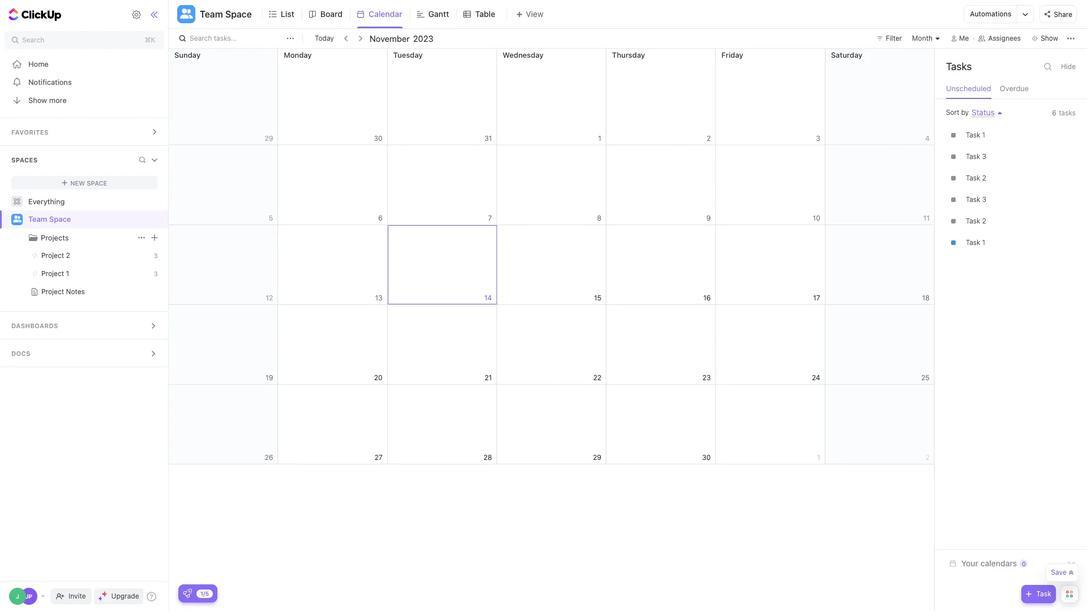 Task type: vqa. For each thing, say whether or not it's contained in the screenshot.
left 'Team'
yes



Task type: locate. For each thing, give the bounding box(es) containing it.
27
[[375, 453, 383, 462]]

2 project from the top
[[41, 270, 64, 278]]

1 vertical spatial 30
[[703, 453, 711, 462]]

row containing 19
[[169, 305, 935, 385]]

1 vertical spatial 6
[[378, 214, 383, 222]]

1 for task 1
[[983, 239, 986, 247]]

sunday
[[174, 50, 201, 59]]

‎task down by at the top
[[966, 131, 981, 139]]

3 project from the top
[[41, 288, 64, 296]]

0 vertical spatial 6
[[1053, 109, 1057, 117]]

1 vertical spatial team space
[[28, 215, 71, 224]]

5
[[269, 214, 273, 222]]

0 vertical spatial show
[[1041, 34, 1059, 42]]

task
[[966, 152, 981, 161], [966, 174, 981, 182], [966, 195, 981, 204], [966, 239, 981, 247], [1037, 590, 1052, 599]]

‎task 1
[[966, 131, 986, 139]]

30
[[374, 134, 383, 142], [703, 453, 711, 462]]

0 horizontal spatial team space
[[28, 215, 71, 224]]

2
[[707, 134, 711, 142], [983, 174, 987, 182], [983, 217, 987, 225], [66, 252, 70, 260], [926, 453, 930, 462]]

1 vertical spatial show
[[28, 95, 47, 105]]

team
[[200, 9, 223, 19], [28, 215, 47, 224]]

0 horizontal spatial show
[[28, 95, 47, 105]]

everything
[[28, 197, 65, 206]]

space inside 'button'
[[225, 9, 252, 19]]

1 horizontal spatial search
[[190, 34, 212, 42]]

1 horizontal spatial space
[[87, 179, 107, 187]]

team up the search tasks...
[[200, 9, 223, 19]]

space
[[225, 9, 252, 19], [87, 179, 107, 187], [49, 215, 71, 224]]

1 projects link from the left
[[1, 229, 135, 247]]

tasks...
[[214, 34, 237, 42]]

4 row from the top
[[169, 305, 935, 385]]

projects link down the everything link
[[41, 229, 135, 247]]

overdue
[[1000, 84, 1029, 93]]

team inside sidebar navigation
[[28, 215, 47, 224]]

search up sunday
[[190, 34, 212, 42]]

more
[[49, 95, 67, 105]]

0 horizontal spatial 29
[[265, 134, 273, 142]]

team space down everything
[[28, 215, 71, 224]]

0 horizontal spatial 30
[[374, 134, 383, 142]]

11
[[924, 214, 930, 222]]

0 vertical spatial team
[[200, 9, 223, 19]]

thursday
[[612, 50, 645, 59]]

‎task up task 1
[[966, 217, 981, 225]]

user group image
[[13, 216, 21, 223]]

1 horizontal spatial team space
[[200, 9, 252, 19]]

search up home
[[22, 36, 44, 44]]

team space inside sidebar navigation
[[28, 215, 71, 224]]

space for 'team space' link
[[49, 215, 71, 224]]

team space inside 'button'
[[200, 9, 252, 19]]

assignees button
[[974, 32, 1026, 45]]

projects link up project 2
[[1, 229, 135, 247]]

15
[[594, 294, 602, 302]]

invite
[[69, 593, 86, 601]]

row
[[169, 49, 935, 146], [169, 146, 935, 225], [169, 225, 935, 305], [169, 305, 935, 385], [169, 385, 935, 465]]

0 vertical spatial space
[[225, 9, 252, 19]]

Search tasks... text field
[[190, 31, 284, 46]]

notes
[[66, 288, 85, 296]]

view
[[526, 9, 544, 19]]

⌘k
[[145, 36, 155, 44]]

0 vertical spatial team space
[[200, 9, 252, 19]]

0 vertical spatial project
[[41, 252, 64, 260]]

1 horizontal spatial 29
[[593, 453, 602, 462]]

task 3 down task 2
[[966, 195, 987, 204]]

project down project 1
[[41, 288, 64, 296]]

by
[[962, 108, 969, 117]]

team space link
[[28, 211, 159, 229]]

show inside dropdown button
[[1041, 34, 1059, 42]]

0 horizontal spatial search
[[22, 36, 44, 44]]

space for team space 'button' on the top left of page
[[225, 9, 252, 19]]

space right new
[[87, 179, 107, 187]]

project 2
[[41, 252, 70, 260]]

show for show
[[1041, 34, 1059, 42]]

show for show more
[[28, 95, 47, 105]]

1 vertical spatial team
[[28, 215, 47, 224]]

1 ‎task from the top
[[966, 131, 981, 139]]

tuesday
[[393, 50, 423, 59]]

1 horizontal spatial show
[[1041, 34, 1059, 42]]

sparkle svg 2 image
[[98, 597, 103, 601]]

jp
[[25, 594, 32, 600]]

29
[[265, 134, 273, 142], [593, 453, 602, 462]]

me
[[960, 34, 969, 42]]

search inside sidebar navigation
[[22, 36, 44, 44]]

5 row from the top
[[169, 385, 935, 465]]

show left the more in the left of the page
[[28, 95, 47, 105]]

projects link
[[1, 229, 135, 247], [41, 229, 135, 247]]

me button
[[947, 32, 974, 45]]

2 vertical spatial project
[[41, 288, 64, 296]]

0
[[1022, 561, 1026, 568]]

project for project notes
[[41, 288, 64, 296]]

13
[[375, 294, 383, 302]]

2 vertical spatial space
[[49, 215, 71, 224]]

6 tasks
[[1053, 109, 1076, 117]]

0 horizontal spatial space
[[49, 215, 71, 224]]

16
[[704, 294, 711, 302]]

2 projects link from the left
[[41, 229, 135, 247]]

‎task
[[966, 131, 981, 139], [966, 217, 981, 225]]

filter
[[886, 34, 902, 42]]

team space up tasks...
[[200, 9, 252, 19]]

home link
[[0, 55, 169, 73]]

1 vertical spatial space
[[87, 179, 107, 187]]

space up projects
[[49, 215, 71, 224]]

unscheduled
[[947, 84, 992, 93]]

2 for task 2
[[983, 174, 987, 182]]

sparkle svg 1 image
[[102, 592, 107, 598]]

project notes link
[[0, 283, 146, 301]]

team inside 'button'
[[200, 9, 223, 19]]

3 row from the top
[[169, 225, 935, 305]]

today
[[315, 34, 334, 42]]

project
[[41, 252, 64, 260], [41, 270, 64, 278], [41, 288, 64, 296]]

team for 'team space' link
[[28, 215, 47, 224]]

6
[[1053, 109, 1057, 117], [378, 214, 383, 222]]

1 row from the top
[[169, 49, 935, 146]]

31
[[485, 134, 492, 142]]

tasks
[[947, 61, 972, 73]]

0 horizontal spatial 6
[[378, 214, 383, 222]]

task 3 up task 2
[[966, 152, 987, 161]]

2 horizontal spatial space
[[225, 9, 252, 19]]

november
[[370, 33, 410, 43]]

sort by
[[947, 108, 969, 117]]

1 inside sidebar navigation
[[66, 270, 69, 278]]

upgrade link
[[94, 589, 144, 605]]

project down project 2
[[41, 270, 64, 278]]

1 project from the top
[[41, 252, 64, 260]]

0 vertical spatial 29
[[265, 134, 273, 142]]

0 vertical spatial task 3
[[966, 152, 987, 161]]

share button
[[1040, 5, 1077, 23]]

show down share button
[[1041, 34, 1059, 42]]

project for project 2
[[41, 252, 64, 260]]

1 vertical spatial ‎task
[[966, 217, 981, 225]]

2 row from the top
[[169, 146, 935, 225]]

1 horizontal spatial 6
[[1053, 109, 1057, 117]]

1
[[983, 131, 986, 139], [598, 134, 602, 142], [983, 239, 986, 247], [66, 270, 69, 278], [817, 453, 821, 462]]

2 for ‎task 2
[[983, 217, 987, 225]]

favorites button
[[0, 118, 169, 146]]

1 for ‎task 1
[[983, 131, 986, 139]]

1 vertical spatial 29
[[593, 453, 602, 462]]

row containing 29
[[169, 49, 935, 146]]

project down projects
[[41, 252, 64, 260]]

3
[[816, 134, 821, 142], [983, 152, 987, 161], [983, 195, 987, 204], [154, 252, 158, 259], [154, 270, 158, 278]]

grid
[[168, 49, 935, 612]]

1 vertical spatial task 3
[[966, 195, 987, 204]]

team down everything
[[28, 215, 47, 224]]

show inside sidebar navigation
[[28, 95, 47, 105]]

0 vertical spatial ‎task
[[966, 131, 981, 139]]

row containing 12
[[169, 225, 935, 305]]

2 ‎task from the top
[[966, 217, 981, 225]]

new space
[[70, 179, 107, 187]]

2023
[[413, 33, 434, 43]]

8
[[597, 214, 602, 222]]

project 1 link
[[0, 265, 146, 283]]

0 horizontal spatial team
[[28, 215, 47, 224]]

team space for team space 'button' on the top left of page
[[200, 9, 252, 19]]

2 inside sidebar navigation
[[66, 252, 70, 260]]

space up search tasks... text field
[[225, 9, 252, 19]]

1 vertical spatial project
[[41, 270, 64, 278]]

favorites
[[11, 129, 49, 136]]

26
[[265, 453, 273, 462]]

6 for 6 tasks
[[1053, 109, 1057, 117]]

status button
[[969, 108, 995, 117]]

task 3
[[966, 152, 987, 161], [966, 195, 987, 204]]

1 horizontal spatial team
[[200, 9, 223, 19]]

show
[[1041, 34, 1059, 42], [28, 95, 47, 105]]



Task type: describe. For each thing, give the bounding box(es) containing it.
12
[[266, 294, 273, 302]]

friday
[[722, 50, 744, 59]]

calendar
[[369, 9, 402, 19]]

automations button
[[965, 6, 1018, 23]]

table
[[475, 9, 496, 19]]

projects
[[41, 233, 69, 242]]

gantt
[[429, 9, 449, 19]]

10
[[813, 214, 821, 222]]

status
[[972, 108, 995, 117]]

dashboards
[[11, 322, 58, 330]]

view button
[[507, 7, 547, 21]]

1/5
[[201, 591, 209, 597]]

search for search
[[22, 36, 44, 44]]

list link
[[281, 0, 299, 28]]

24
[[812, 374, 821, 382]]

task 2
[[966, 174, 987, 182]]

board link
[[321, 0, 347, 28]]

project notes
[[41, 288, 85, 296]]

grid containing sunday
[[168, 49, 935, 612]]

november 2023
[[370, 33, 434, 43]]

notifications link
[[0, 73, 169, 91]]

team for team space 'button' on the top left of page
[[200, 9, 223, 19]]

row containing 5
[[169, 146, 935, 225]]

new
[[70, 179, 85, 187]]

assignees
[[989, 34, 1021, 42]]

your calendars 0
[[962, 559, 1026, 569]]

onboarding checklist button image
[[183, 590, 192, 599]]

filter button
[[873, 32, 907, 45]]

0 vertical spatial 30
[[374, 134, 383, 142]]

2 for project 2
[[66, 252, 70, 260]]

1 horizontal spatial 30
[[703, 453, 711, 462]]

sidebar settings image
[[132, 10, 142, 20]]

everything link
[[0, 193, 169, 211]]

docs
[[11, 350, 30, 357]]

show more
[[28, 95, 67, 105]]

18
[[923, 294, 930, 302]]

23
[[703, 374, 711, 382]]

20
[[374, 374, 383, 382]]

2 task 3 from the top
[[966, 195, 987, 204]]

month
[[913, 34, 933, 42]]

‎task 2
[[966, 217, 987, 225]]

monday
[[284, 50, 312, 59]]

your
[[962, 559, 979, 569]]

notifications
[[28, 77, 72, 86]]

user group image
[[180, 8, 193, 19]]

17
[[814, 294, 821, 302]]

25
[[922, 374, 930, 382]]

spaces
[[11, 156, 38, 164]]

project 1
[[41, 270, 69, 278]]

list
[[281, 9, 294, 19]]

row containing 26
[[169, 385, 935, 465]]

sidebar navigation
[[0, 0, 171, 612]]

onboarding checklist button element
[[183, 590, 192, 599]]

saturday
[[831, 50, 863, 59]]

sort
[[947, 108, 960, 117]]

hide
[[1061, 62, 1076, 71]]

today button
[[313, 33, 336, 44]]

automations
[[971, 10, 1012, 18]]

tasks
[[1059, 109, 1076, 117]]

table link
[[475, 0, 500, 28]]

‎task for ‎task 2
[[966, 217, 981, 225]]

dropdown menu image
[[152, 234, 158, 241]]

gantt link
[[429, 0, 454, 28]]

wednesday
[[503, 50, 544, 59]]

share
[[1054, 10, 1073, 18]]

calendar link
[[369, 0, 407, 28]]

6 for 6
[[378, 214, 383, 222]]

9
[[707, 214, 711, 222]]

calendars
[[981, 559, 1018, 569]]

1 task 3 from the top
[[966, 152, 987, 161]]

show button
[[1029, 32, 1062, 45]]

21
[[485, 374, 492, 382]]

save
[[1051, 569, 1067, 577]]

search for search tasks...
[[190, 34, 212, 42]]

project 2 link
[[0, 247, 146, 265]]

j
[[16, 594, 19, 600]]

month button
[[909, 32, 945, 45]]

22
[[593, 374, 602, 382]]

team space for 'team space' link
[[28, 215, 71, 224]]

‎task for ‎task 1
[[966, 131, 981, 139]]

19
[[266, 374, 273, 382]]

team space button
[[195, 2, 252, 27]]

4
[[926, 134, 930, 142]]

1 for project 1
[[66, 270, 69, 278]]

home
[[28, 59, 49, 68]]

task 1
[[966, 239, 986, 247]]

search tasks...
[[190, 34, 237, 42]]

project for project 1
[[41, 270, 64, 278]]



